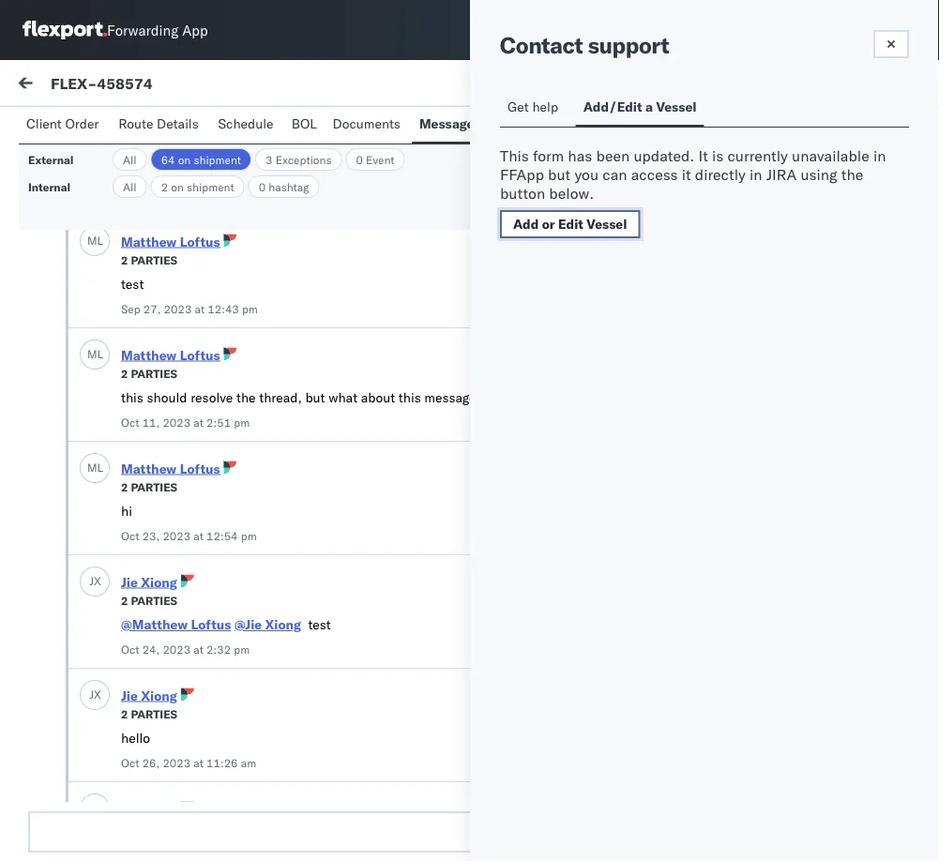 Task type: locate. For each thing, give the bounding box(es) containing it.
5 pdt from the top
[[469, 686, 493, 703]]

view
[[881, 149, 911, 166]]

2 matthew loftus button from the top
[[121, 347, 220, 364]]

6 pm from the top
[[446, 800, 465, 816]]

client order
[[26, 115, 99, 132]]

1 savant from the top
[[134, 202, 174, 219]]

5 2 parties from the top
[[121, 594, 177, 608]]

2 omkar from the top
[[91, 315, 131, 331]]

3 2 parties button from the top
[[121, 365, 177, 381]]

parties down "exception: unknown customs hold type"
[[131, 480, 177, 494]]

j x
[[89, 575, 101, 589], [89, 688, 101, 702], [89, 802, 101, 816]]

with inside great deal and with this contract established, we will create a lucrative partnership.
[[197, 600, 223, 617]]

may impact your shipment's final delivery date. we appreciate your understanding and will update you with the status of your shipment as soon as possible.
[[56, 760, 290, 851]]

resize handle column header for category
[[702, 157, 724, 861]]

1 l from the top
[[97, 234, 103, 248]]

2023, for whatever
[[374, 330, 410, 346]]

flex- for flex-458574
[[51, 73, 97, 92]]

l for test
[[97, 234, 103, 248]]

1 vertical spatial am
[[241, 756, 256, 770]]

all button for 64
[[113, 148, 147, 171]]

0 horizontal spatial we
[[56, 685, 75, 701]]

2023 right 23,
[[163, 529, 191, 543]]

a inside i am filing a commendation report to improve your morale!
[[118, 235, 125, 251]]

pm inside @matthew loftus @jie xiong test oct 24, 2023 at 2:32 pm
[[234, 643, 250, 657]]

2 left morale! on the left top
[[121, 253, 128, 267]]

test up sep
[[121, 276, 144, 293]]

0 vertical spatial a
[[645, 99, 653, 115]]

and down 'date.'
[[146, 797, 168, 814]]

omkar for we
[[91, 653, 131, 669]]

this down assignees button in the right of the page
[[500, 146, 529, 165]]

button
[[500, 184, 545, 203]]

2 2 parties button from the top
[[121, 251, 177, 268]]

0 vertical spatial has
[[568, 146, 592, 165]]

flex- inside flex- 458574
[[655, 121, 701, 140]]

458574 for flex-458574
[[97, 73, 153, 92]]

1 vertical spatial 458574
[[655, 140, 710, 159]]

can
[[603, 165, 627, 184]]

6 omkar savant from the top
[[91, 785, 174, 801]]

5 omkar savant from the top
[[91, 653, 174, 669]]

jie xiong for @matthew
[[121, 574, 177, 591]]

2:51
[[206, 416, 231, 430]]

k
[[56, 704, 65, 720]]

parties for hello
[[131, 707, 177, 721]]

3 j from the top
[[89, 688, 94, 702]]

l right type
[[97, 461, 103, 475]]

omkar for @
[[91, 785, 131, 801]]

at inside @hiahiahia again (edited)  jul 12, 2023 at 6:56 pm
[[239, 189, 249, 203]]

0 vertical spatial on
[[178, 152, 191, 167]]

x up this is at the left bottom
[[94, 575, 101, 589]]

6 2 parties button from the top
[[121, 706, 177, 722]]

6 parties from the top
[[131, 707, 177, 721]]

2023, for we
[[374, 686, 410, 703]]

1 vertical spatial message
[[58, 163, 103, 177]]

client
[[26, 115, 62, 132]]

on for 64
[[178, 152, 191, 167]]

pm right 12:54
[[241, 529, 257, 543]]

2 vertical spatial j x
[[89, 802, 101, 816]]

0 vertical spatial been
[[596, 146, 630, 165]]

2 for @hiahiahia
[[121, 140, 128, 154]]

matthew loftus button down unknown
[[121, 461, 220, 477]]

1 jie xiong from the top
[[121, 574, 177, 591]]

5 savant from the top
[[134, 653, 174, 669]]

1 vertical spatial work
[[775, 163, 800, 177]]

5 2 parties button from the top
[[121, 592, 177, 608]]

jason-
[[121, 120, 164, 137]]

458574 for flex- 458574
[[655, 140, 710, 159]]

has right form
[[568, 146, 592, 165]]

2 j x from the top
[[89, 688, 101, 702]]

0
[[356, 152, 363, 167], [259, 180, 266, 194]]

0 vertical spatial with
[[197, 600, 223, 617]]

at left 6:56
[[239, 189, 249, 203]]

2 left jul
[[161, 180, 168, 194]]

impact
[[137, 760, 178, 776]]

parties up @matthew
[[131, 594, 177, 608]]

hold
[[250, 441, 280, 457]]

2 m l from the top
[[87, 348, 103, 362]]

2023 inside @hiahiahia again (edited)  jul 12, 2023 at 6:56 pm
[[208, 189, 236, 203]]

2 resize handle column header from the left
[[498, 157, 521, 861]]

vessel up the flex- 458574 link
[[656, 99, 697, 115]]

2 parties for test
[[121, 253, 177, 267]]

2 vertical spatial jie xiong button
[[121, 801, 177, 818]]

1 horizontal spatial with
[[265, 797, 290, 814]]

2 omkar savant from the top
[[91, 315, 174, 331]]

resolve
[[191, 390, 233, 406]]

12,
[[188, 189, 205, 203]]

savant up whatever floats your boat! waka
[[134, 315, 174, 331]]

at left "11:26"
[[194, 756, 204, 770]]

0 vertical spatial @jie
[[235, 617, 262, 633]]

import work
[[139, 77, 213, 93]]

k,
[[80, 704, 93, 720]]

l up the improve
[[97, 234, 103, 248]]

2 parties up hi
[[121, 480, 177, 494]]

to
[[260, 235, 272, 251]]

parties for @hiahiahia
[[131, 140, 177, 154]]

1 horizontal spatial work
[[775, 163, 800, 177]]

4 pdt from the top
[[469, 564, 493, 581]]

forwarding app link
[[23, 21, 208, 39]]

4 2 parties from the top
[[121, 480, 177, 494]]

0 horizontal spatial am
[[64, 235, 82, 251]]

1 2023, from the top
[[374, 227, 410, 243]]

2 all from the top
[[123, 180, 137, 194]]

3 pm from the top
[[446, 442, 465, 459]]

flex- for flex- 458574
[[655, 121, 701, 140]]

1 all button from the top
[[113, 148, 147, 171]]

2 pm from the top
[[446, 330, 465, 346]]

0 vertical spatial this
[[500, 146, 529, 165]]

will right we
[[206, 619, 226, 636]]

vessel inside add/edit a vessel button
[[656, 99, 697, 115]]

0 vertical spatial work
[[54, 72, 102, 98]]

shipment down jason-test zhao destination agent
[[194, 152, 241, 167]]

1 vertical spatial that
[[56, 760, 80, 776]]

all down @hiahiahia
[[123, 180, 137, 194]]

5 2023, from the top
[[374, 686, 410, 703]]

j x for hello
[[89, 688, 101, 702]]

0 horizontal spatial will
[[172, 797, 192, 814]]

m l right type
[[87, 461, 103, 475]]

0 horizontal spatial work
[[54, 72, 102, 98]]

at inside hi oct 23, 2023 at 12:54 pm
[[194, 529, 204, 543]]

loftus up resolve
[[180, 347, 220, 364]]

3 matthew from the top
[[121, 461, 177, 477]]

with up we
[[197, 600, 223, 617]]

1 2:45 from the top
[[414, 564, 442, 581]]

x up devan
[[94, 688, 101, 702]]

2 jie xiong button from the top
[[121, 688, 177, 704]]

pm right 2:32
[[234, 643, 250, 657]]

final
[[56, 779, 83, 795]]

1 horizontal spatial the
[[236, 390, 256, 406]]

pm right 6:56
[[279, 189, 295, 203]]

all button down jason-
[[113, 148, 147, 171]]

1 m from the top
[[87, 234, 97, 248]]

0 vertical spatial m l
[[87, 234, 103, 248]]

you right notifying
[[156, 685, 177, 701]]

jie xiong button up when
[[121, 688, 177, 704]]

2 vertical spatial the
[[56, 816, 76, 833]]

assignees button
[[488, 107, 567, 144]]

internal
[[126, 119, 172, 136], [28, 180, 71, 194]]

xiong
[[141, 574, 177, 591], [265, 617, 301, 633], [141, 688, 177, 704], [141, 801, 177, 818], [152, 844, 188, 860]]

pdt for @
[[469, 800, 493, 816]]

@jie down of
[[121, 844, 148, 860]]

3 resize handle column header from the left
[[702, 157, 724, 861]]

related work item/shipment
[[734, 163, 880, 177]]

this inside great deal and with this contract established, we will create a lucrative partnership.
[[226, 600, 249, 617]]

omkar down the may
[[91, 785, 131, 801]]

1 all from the top
[[123, 152, 137, 167]]

as left cl
[[914, 149, 928, 166]]

1 omkar from the top
[[91, 202, 131, 219]]

0 vertical spatial flex-
[[51, 73, 97, 92]]

message for message list
[[218, 119, 273, 136]]

0 horizontal spatial @jie
[[121, 844, 148, 860]]

shipment for 2 on shipment
[[187, 180, 234, 194]]

this for this is
[[56, 600, 82, 617]]

am right i
[[64, 235, 82, 251]]

on for 2
[[171, 180, 184, 194]]

2 horizontal spatial this
[[399, 390, 421, 406]]

4 j from the top
[[89, 802, 94, 816]]

1 m l from the top
[[87, 234, 103, 248]]

1 vertical spatial will
[[172, 797, 192, 814]]

2 j from the top
[[89, 575, 94, 589]]

all button left jul
[[113, 175, 147, 198]]

1 vertical spatial jie
[[121, 688, 138, 704]]

0 vertical spatial internal
[[126, 119, 172, 136]]

2 jie from the top
[[121, 688, 138, 704]]

2 x from the top
[[94, 688, 101, 702]]

work
[[54, 72, 102, 98], [775, 163, 800, 177]]

4 2 parties button from the top
[[121, 478, 177, 495]]

been up when
[[160, 704, 190, 720]]

this inside this form has been updated. it is currently unavailable in ffapp
[[500, 146, 529, 165]]

at inside @matthew loftus @jie xiong test oct 24, 2023 at 2:32 pm
[[194, 643, 204, 657]]

0 vertical spatial and
[[172, 600, 194, 617]]

2 up 'occurs' at the left
[[121, 707, 128, 721]]

2 horizontal spatial as
[[914, 149, 928, 166]]

j for hello
[[89, 688, 94, 702]]

1 vertical spatial external
[[28, 152, 74, 167]]

1 horizontal spatial @jie xiong button
[[235, 617, 301, 633]]

we up k
[[56, 685, 75, 701]]

1 vertical spatial and
[[146, 797, 168, 814]]

matthew
[[121, 234, 177, 250], [121, 347, 177, 364], [121, 461, 177, 477]]

1 horizontal spatial vessel
[[656, 99, 697, 115]]

in left jira
[[750, 165, 762, 184]]

am
[[64, 235, 82, 251], [241, 756, 256, 770]]

4 parties from the top
[[131, 480, 177, 494]]

list
[[276, 119, 299, 136]]

None text field
[[28, 812, 585, 853]]

0 horizontal spatial message
[[58, 163, 103, 177]]

flex-458574
[[51, 73, 153, 92]]

0 vertical spatial jie xiong button
[[121, 574, 177, 591]]

1 vertical spatial exception:
[[60, 563, 126, 579]]

2 vertical spatial m
[[87, 461, 97, 475]]

0 horizontal spatial this
[[121, 390, 143, 406]]

in right unavailable
[[873, 146, 886, 165]]

3 savant from the top
[[134, 409, 174, 425]]

jie up 'occurs' at the left
[[121, 688, 138, 704]]

4 omkar from the top
[[91, 531, 131, 547]]

jie
[[121, 574, 138, 591], [121, 688, 138, 704], [121, 801, 138, 818]]

completed
[[787, 152, 843, 167]]

has up when
[[136, 704, 157, 720]]

2 matthew loftus from the top
[[121, 347, 220, 364]]

at left 12:54
[[194, 529, 204, 543]]

2 vertical spatial shipment
[[164, 816, 219, 833]]

flex-
[[51, 73, 97, 92], [655, 121, 701, 140]]

exception: for exception: warehouse
[[60, 563, 126, 579]]

parties up when
[[131, 707, 177, 721]]

pm inside @hiahiahia again (edited)  jul 12, 2023 at 6:56 pm
[[279, 189, 295, 203]]

morale!
[[136, 253, 181, 270]]

1 horizontal spatial been
[[596, 146, 630, 165]]

below.
[[549, 184, 594, 203]]

at inside test sep 27, 2023 at 12:43 pm
[[195, 302, 205, 316]]

2023 right 11,
[[163, 416, 191, 430]]

shipment's
[[211, 760, 275, 776]]

0 horizontal spatial 0
[[259, 180, 266, 194]]

get help
[[508, 99, 558, 115]]

parties down 'commendation'
[[131, 253, 177, 267]]

0 horizontal spatial with
[[197, 600, 223, 617]]

@jie xiong button right we
[[235, 617, 301, 633]]

1 j from the top
[[90, 121, 94, 135]]

flex- up updated.
[[655, 121, 701, 140]]

3 matthew loftus from the top
[[121, 461, 220, 477]]

we right 'date.'
[[170, 779, 188, 795]]

6 omkar from the top
[[91, 785, 131, 801]]

2023, for i
[[374, 227, 410, 243]]

the inside but you can access it directly in jira using the button below.
[[841, 165, 864, 184]]

3 exceptions
[[266, 152, 332, 167]]

as inside button
[[914, 149, 928, 166]]

your down the filing
[[107, 253, 133, 270]]

4 pm from the top
[[446, 564, 465, 581]]

omkar savant up the floats
[[91, 315, 174, 331]]

2 parties down 'commendation'
[[121, 253, 177, 267]]

2 parties for hi
[[121, 480, 177, 494]]

route details button
[[111, 107, 211, 144]]

1 resize handle column header from the left
[[294, 157, 317, 861]]

omkar up notifying
[[91, 653, 131, 669]]

pm inside hi oct 23, 2023 at 12:54 pm
[[241, 529, 257, 543]]

exception: up type
[[60, 441, 126, 457]]

add
[[513, 216, 539, 232]]

1 x from the top
[[94, 575, 101, 589]]

been left access
[[596, 146, 630, 165]]

resize handle column header
[[294, 157, 317, 861], [498, 157, 521, 861], [702, 157, 724, 861]]

1 omkar savant from the top
[[91, 202, 174, 219]]

am right "11:26"
[[241, 756, 256, 770]]

1 vertical spatial oct 26, 2023, 2:45 pm pdt
[[325, 686, 493, 703]]

3 matthew loftus button from the top
[[121, 461, 220, 477]]

using
[[801, 165, 838, 184]]

message for message
[[58, 163, 103, 177]]

1 parties from the top
[[131, 140, 177, 154]]

0 vertical spatial 2:45
[[414, 564, 442, 581]]

parties for hi
[[131, 480, 177, 494]]

external inside button
[[30, 119, 79, 136]]

m l for test
[[87, 234, 103, 248]]

0 vertical spatial we
[[56, 685, 75, 701]]

2 2:45 from the top
[[414, 686, 442, 703]]

2 2023, from the top
[[374, 330, 410, 346]]

devan
[[97, 704, 132, 720]]

is up contract
[[85, 600, 95, 617]]

0 horizontal spatial resize handle column header
[[294, 157, 317, 861]]

0 vertical spatial all
[[123, 152, 137, 167]]

0 vertical spatial test
[[121, 276, 144, 293]]

has inside we are notifying you that k & k, devan has been delayed. often occurs when takes longer than expected. please that
[[136, 704, 157, 720]]

shipment for 64 on shipment
[[194, 152, 241, 167]]

2 jie xiong from the top
[[121, 688, 177, 704]]

app
[[182, 21, 208, 39]]

add/edit a vessel
[[583, 99, 697, 115]]

2 l from the top
[[97, 348, 103, 362]]

flex- right my
[[51, 73, 97, 92]]

0 vertical spatial m
[[87, 234, 97, 248]]

xiong for the jie xiong button related to hello
[[141, 688, 177, 704]]

savant for whatever
[[134, 315, 174, 331]]

1 vertical spatial all
[[123, 180, 137, 194]]

1 horizontal spatial test
[[308, 617, 331, 633]]

j x up status
[[89, 802, 101, 816]]

l left the floats
[[97, 348, 103, 362]]

2 exception: from the top
[[60, 563, 126, 579]]

0 vertical spatial jie xiong
[[121, 574, 177, 591]]

m l
[[87, 234, 103, 248], [87, 348, 103, 362], [87, 461, 103, 475]]

2023 inside hi oct 23, 2023 at 12:54 pm
[[163, 529, 191, 543]]

1 jie from the top
[[121, 574, 138, 591]]

category
[[530, 163, 576, 177]]

1 horizontal spatial we
[[170, 779, 188, 795]]

related
[[734, 163, 773, 177]]

1 exception: from the top
[[60, 441, 126, 457]]

11:26
[[206, 756, 238, 770]]

jie xiong
[[121, 574, 177, 591], [121, 688, 177, 704], [121, 801, 177, 818]]

internal inside button
[[126, 119, 172, 136]]

access
[[631, 165, 678, 184]]

loftus up 2:32
[[191, 617, 231, 633]]

1 horizontal spatial am
[[241, 756, 256, 770]]

you left can
[[575, 165, 599, 184]]

2 parties button up @matthew
[[121, 592, 177, 608]]

test right create
[[308, 617, 331, 633]]

omkar for i
[[91, 202, 131, 219]]

m for hi
[[87, 461, 97, 475]]

xiong for 3rd the jie xiong button
[[141, 801, 177, 818]]

will inside great deal and with this contract established, we will create a lucrative partnership.
[[206, 619, 226, 636]]

1 horizontal spatial will
[[206, 619, 226, 636]]

you inside may impact your shipment's final delivery date. we appreciate your understanding and will update you with the status of your shipment as soon as possible.
[[240, 797, 261, 814]]

0 vertical spatial external
[[30, 119, 79, 136]]

by:
[[468, 77, 486, 93]]

but left what
[[305, 390, 325, 406]]

1 horizontal spatial but
[[548, 165, 571, 184]]

pm inside test sep 27, 2023 at 12:43 pm
[[242, 302, 258, 316]]

jie xiong button down 'date.'
[[121, 801, 177, 818]]

0 hashtag
[[259, 180, 309, 194]]

1 pdt from the top
[[469, 227, 493, 243]]

all button for 2
[[113, 175, 147, 198]]

1 vertical spatial jie xiong button
[[121, 688, 177, 704]]

5 omkar from the top
[[91, 653, 131, 669]]

@jie inside @matthew loftus @jie xiong test oct 24, 2023 at 2:32 pm
[[235, 617, 262, 633]]

1 vertical spatial test
[[308, 617, 331, 633]]

0 horizontal spatial has
[[136, 704, 157, 720]]

matthew loftus button up the should
[[121, 347, 220, 364]]

0 horizontal spatial you
[[156, 685, 177, 701]]

savant down impact
[[134, 785, 174, 801]]

all for 2
[[123, 180, 137, 194]]

3 omkar savant from the top
[[91, 409, 174, 425]]

oct 26, 2023, 2:46 pm pdt
[[325, 442, 493, 459]]

lucrative
[[56, 638, 107, 654]]

the right resolve
[[236, 390, 256, 406]]

omkar up the filing
[[91, 202, 131, 219]]

view as cl button
[[852, 144, 939, 172]]

matthew up morale! on the left top
[[121, 234, 177, 250]]

0 vertical spatial all button
[[113, 148, 147, 171]]

2:44
[[414, 800, 442, 816]]

at left 2:32
[[194, 643, 204, 657]]

jie xiong down 'date.'
[[121, 801, 177, 818]]

1 horizontal spatial internal
[[126, 119, 172, 136]]

2 parties for @hiahiahia
[[121, 140, 177, 154]]

resize handle column header for message
[[294, 157, 317, 861]]

2 vertical spatial you
[[240, 797, 261, 814]]

3 omkar from the top
[[91, 409, 131, 425]]

you up "soon"
[[240, 797, 261, 814]]

is inside this form has been updated. it is currently unavailable in ffapp
[[712, 146, 724, 165]]

route
[[118, 115, 153, 132]]

2 vertical spatial matthew loftus button
[[121, 461, 220, 477]]

0 vertical spatial jie
[[121, 574, 138, 591]]

0 horizontal spatial test
[[121, 276, 144, 293]]

parties for test
[[131, 253, 177, 267]]

1 vertical spatial all button
[[113, 175, 147, 198]]

@jie xiong button down of
[[121, 844, 188, 860]]

2023
[[208, 189, 236, 203], [164, 302, 192, 316], [163, 416, 191, 430], [163, 529, 191, 543], [163, 643, 191, 657], [163, 756, 191, 770]]

0 horizontal spatial flex-
[[51, 73, 97, 92]]

jie down delivery
[[121, 801, 138, 818]]

with inside may impact your shipment's final delivery date. we appreciate your understanding and will update you with the status of your shipment as soon as possible.
[[265, 797, 290, 814]]

1 horizontal spatial is
[[712, 146, 724, 165]]

pm for we
[[446, 686, 465, 703]]

6 savant from the top
[[134, 785, 174, 801]]

pdt for whatever
[[469, 330, 493, 346]]

1 vertical spatial matthew loftus button
[[121, 347, 220, 364]]

all down jason-
[[123, 152, 137, 167]]

oct inside hello oct 26, 2023 at 11:26 am
[[121, 756, 139, 770]]

1 vertical spatial l
[[97, 348, 103, 362]]

savant down the should
[[134, 409, 174, 425]]

2 2 parties from the top
[[121, 253, 177, 267]]

1 vertical spatial but
[[305, 390, 325, 406]]

we inside may impact your shipment's final delivery date. we appreciate your understanding and will update you with the status of your shipment as soon as possible.
[[170, 779, 188, 795]]

on
[[178, 152, 191, 167], [171, 180, 184, 194]]

2 matthew from the top
[[121, 347, 177, 364]]

0 vertical spatial 458574
[[97, 73, 153, 92]]

0 horizontal spatial vessel
[[587, 216, 627, 232]]

a inside great deal and with this contract established, we will create a lucrative partnership.
[[270, 619, 277, 636]]

i am filing a commendation report to improve your morale!
[[56, 235, 272, 270]]

route details
[[118, 115, 199, 132]]

6 pdt from the top
[[469, 800, 493, 816]]

2 parties down jason-
[[121, 140, 177, 154]]

internal for internal
[[28, 180, 71, 194]]

matthew loftus button for oct 11, 2023 at 2:51 pm
[[121, 347, 220, 364]]

3 j x from the top
[[89, 802, 101, 816]]

1 pm from the top
[[446, 227, 465, 243]]

exception: inside "exception: unknown customs hold type"
[[60, 441, 126, 457]]

0 vertical spatial message
[[218, 119, 273, 136]]

2 parties
[[121, 140, 177, 154], [121, 253, 177, 267], [121, 367, 177, 381], [121, 480, 177, 494], [121, 594, 177, 608], [121, 707, 177, 721]]

omkar left 11,
[[91, 409, 131, 425]]

3 2 parties from the top
[[121, 367, 177, 381]]

0 vertical spatial 0
[[356, 152, 363, 167]]

1 horizontal spatial you
[[240, 797, 261, 814]]

1 2 parties from the top
[[121, 140, 177, 154]]

0 horizontal spatial the
[[56, 816, 76, 833]]

x up status
[[94, 802, 101, 816]]

None text field
[[731, 16, 761, 44], [661, 812, 909, 853], [731, 16, 761, 44], [661, 812, 909, 853]]

omkar savant for i
[[91, 202, 174, 219]]

1 vertical spatial been
[[160, 704, 190, 720]]

2 parties for @matthew
[[121, 594, 177, 608]]

omkar up the floats
[[91, 315, 131, 331]]

and up we
[[172, 600, 194, 617]]

we
[[56, 685, 75, 701], [170, 779, 188, 795]]

0 vertical spatial is
[[712, 146, 724, 165]]

2 parties from the top
[[131, 253, 177, 267]]

a right create
[[270, 619, 277, 636]]

soon
[[240, 816, 269, 833]]

1 vertical spatial m
[[87, 348, 97, 362]]

this right 'about'
[[399, 390, 421, 406]]

2 m from the top
[[87, 348, 97, 362]]

matthew loftus for oct 11, 2023 at 2:51 pm
[[121, 347, 220, 364]]

26, inside hello oct 26, 2023 at 11:26 am
[[142, 756, 160, 770]]

0 horizontal spatial internal
[[28, 180, 71, 194]]

l for hi
[[97, 461, 103, 475]]

2 vertical spatial matthew loftus
[[121, 461, 220, 477]]

0 horizontal spatial @jie xiong button
[[121, 844, 188, 860]]

j for @matthew
[[89, 575, 94, 589]]

1 vertical spatial we
[[170, 779, 188, 795]]

1 oct 26, 2023, 2:45 pm pdt from the top
[[325, 564, 493, 581]]

2 parties button up hi
[[121, 478, 177, 495]]

0 vertical spatial the
[[841, 165, 864, 184]]

flex- 458574
[[655, 121, 710, 159]]

form
[[533, 146, 564, 165]]

jie xiong up when
[[121, 688, 177, 704]]

@jie
[[235, 617, 262, 633], [121, 844, 148, 860]]

update
[[195, 797, 237, 814]]

matthew loftus down unknown
[[121, 461, 220, 477]]

view as cl
[[881, 149, 939, 166]]

but right ffapp on the right top of page
[[548, 165, 571, 184]]

import work button
[[132, 60, 220, 111]]

j x for @matthew
[[89, 575, 101, 589]]

partnership.
[[111, 638, 184, 654]]

exception: warehouse
[[60, 563, 200, 579]]

0 horizontal spatial this
[[56, 600, 82, 617]]

6 2023, from the top
[[374, 800, 410, 816]]

0 vertical spatial matthew loftus button
[[121, 234, 220, 250]]

2 vertical spatial x
[[94, 802, 101, 816]]

1 2 parties button from the top
[[121, 138, 177, 154]]

in inside but you can access it directly in jira using the button below.
[[750, 165, 762, 184]]

this form has been updated. it is currently unavailable in ffapp
[[500, 146, 886, 184]]

jie xiong button up deal
[[121, 574, 177, 591]]

external
[[30, 119, 79, 136], [28, 152, 74, 167]]

3 m from the top
[[87, 461, 97, 475]]

(1)
[[83, 119, 107, 136]]

oct inside hi oct 23, 2023 at 12:54 pm
[[121, 529, 139, 543]]

5 parties from the top
[[131, 594, 177, 608]]

3 2023, from the top
[[374, 442, 410, 459]]

2 horizontal spatial the
[[841, 165, 864, 184]]

6 2 parties from the top
[[121, 707, 177, 721]]

@matthew loftus @jie xiong test oct 24, 2023 at 2:32 pm
[[121, 617, 331, 657]]

create
[[229, 619, 267, 636]]

message inside button
[[218, 119, 273, 136]]

2 savant from the top
[[134, 315, 174, 331]]

2023 inside test sep 27, 2023 at 12:43 pm
[[164, 302, 192, 316]]

a right add/edit at top right
[[645, 99, 653, 115]]

2023 right 12,
[[208, 189, 236, 203]]

jie for @matthew
[[121, 574, 138, 591]]

parties for @matthew
[[131, 594, 177, 608]]

1 jie xiong button from the top
[[121, 574, 177, 591]]

vessel right edit
[[587, 216, 627, 232]]

3 l from the top
[[97, 461, 103, 475]]

it
[[698, 146, 708, 165]]

shipment down update
[[164, 816, 219, 833]]

savant down "established," at bottom left
[[134, 653, 174, 669]]

shipment
[[194, 152, 241, 167], [187, 180, 234, 194], [164, 816, 219, 833]]

savant for @
[[134, 785, 174, 801]]

great
[[109, 600, 139, 617]]

2 pdt from the top
[[469, 330, 493, 346]]



Task type: describe. For each thing, give the bounding box(es) containing it.
your right of
[[135, 816, 161, 833]]

your down "expected."
[[181, 760, 207, 776]]

external for external
[[28, 152, 74, 167]]

add/edit
[[583, 99, 642, 115]]

x for @matthew
[[94, 575, 101, 589]]

filtered
[[419, 77, 464, 93]]

pm for @
[[446, 800, 465, 816]]

add/edit a vessel button
[[576, 90, 704, 127]]

omkar savant for @
[[91, 785, 174, 801]]

unavailable
[[792, 146, 869, 165]]

omkar for whatever
[[91, 315, 131, 331]]

2:32
[[206, 643, 231, 657]]

flexport. image
[[23, 21, 107, 39]]

3
[[266, 152, 273, 167]]

2:46
[[414, 442, 442, 459]]

client order button
[[19, 107, 111, 144]]

1 matthew loftus from the top
[[121, 234, 220, 250]]

internal for internal (0)
[[126, 119, 172, 136]]

we inside we are notifying you that k & k, devan has been delayed. often occurs when takes longer than expected. please that
[[56, 685, 75, 701]]

work
[[182, 77, 213, 93]]

internal (0) button
[[118, 111, 210, 147]]

or
[[542, 216, 555, 232]]

3 jie from the top
[[121, 801, 138, 818]]

4 omkar savant from the top
[[91, 531, 174, 547]]

0 vertical spatial that
[[181, 685, 205, 701]]

2 parties for hello
[[121, 707, 177, 721]]

2 parties button for hello
[[121, 706, 177, 722]]

4 2023, from the top
[[374, 564, 410, 581]]

message list
[[218, 119, 299, 136]]

2 parties button for hi
[[121, 478, 177, 495]]

work for my
[[54, 72, 102, 98]]

directly
[[695, 165, 746, 184]]

jason-test zhao destination agent
[[121, 120, 324, 137]]

been inside we are notifying you that k & k, devan has been delayed. often occurs when takes longer than expected. please that
[[160, 704, 190, 720]]

0 for 0 event
[[356, 152, 363, 167]]

are
[[78, 685, 97, 701]]

external (1) button
[[23, 111, 118, 147]]

waka
[[216, 347, 250, 364]]

hi
[[121, 503, 132, 520]]

item/shipment
[[803, 163, 880, 177]]

omkar savant for whatever
[[91, 315, 174, 331]]

m for test
[[87, 234, 97, 248]]

omkar savant for we
[[91, 653, 174, 669]]

whatever floats your boat! waka
[[56, 347, 250, 364]]

3 jie xiong from the top
[[121, 801, 177, 818]]

you inside but you can access it directly in jira using the button below.
[[575, 165, 599, 184]]

1 matthew from the top
[[121, 234, 177, 250]]

1 vertical spatial is
[[85, 600, 95, 617]]

pdt for we
[[469, 686, 493, 703]]

loftus inside @matthew loftus @jie xiong test oct 24, 2023 at 2:32 pm
[[191, 617, 231, 633]]

assignees
[[496, 115, 557, 132]]

oct 26, 2023, 3:30 pm pdt
[[325, 330, 493, 346]]

2023 inside @matthew loftus @jie xiong test oct 24, 2023 at 2:32 pm
[[163, 643, 191, 657]]

3 pdt from the top
[[469, 442, 493, 459]]

11,
[[142, 416, 160, 430]]

loftus left report
[[180, 234, 220, 250]]

established,
[[109, 619, 182, 636]]

takes
[[56, 741, 88, 758]]

destination
[[232, 121, 291, 135]]

import
[[139, 77, 179, 93]]

but inside but you can access it directly in jira using the button below.
[[548, 165, 571, 184]]

am inside i am filing a commendation report to improve your morale!
[[64, 235, 82, 251]]

deal
[[143, 600, 168, 617]]

-
[[529, 227, 537, 243]]

contact support
[[500, 31, 669, 59]]

matthew loftus for oct 23, 2023 at 12:54 pm
[[121, 461, 220, 477]]

details
[[157, 115, 199, 132]]

may
[[110, 760, 134, 776]]

you inside we are notifying you that k & k, devan has been delayed. often occurs when takes longer than expected. please that
[[156, 685, 177, 701]]

all for 64
[[123, 152, 137, 167]]

help
[[532, 99, 558, 115]]

your left the boat! in the top of the page
[[153, 347, 179, 364]]

show all
[[521, 203, 574, 220]]

0 for 0 hashtag
[[259, 180, 266, 194]]

and inside great deal and with this contract established, we will create a lucrative partnership.
[[172, 600, 194, 617]]

shipment
[[736, 152, 785, 167]]

2023 inside hello oct 26, 2023 at 11:26 am
[[163, 756, 191, 770]]

will inside may impact your shipment's final delivery date. we appreciate your understanding and will update you with the status of your shipment as soon as possible.
[[172, 797, 192, 814]]

(edited)
[[121, 189, 168, 203]]

documents button
[[325, 107, 412, 144]]

jie xiong button for hello
[[121, 688, 177, 704]]

time
[[326, 163, 351, 177]]

filtered by:
[[419, 77, 486, 93]]

all
[[558, 203, 574, 220]]

vessel inside add or edit vessel button
[[587, 216, 627, 232]]

at left "2:51"
[[194, 416, 204, 430]]

vandelay link
[[655, 175, 709, 194]]

shipment inside may impact your shipment's final delivery date. we appreciate your understanding and will update you with the status of your shipment as soon as possible.
[[164, 816, 219, 833]]

12:43
[[208, 302, 239, 316]]

0 horizontal spatial that
[[56, 760, 80, 776]]

test inside test sep 27, 2023 at 12:43 pm
[[121, 276, 144, 293]]

2 parties button for test
[[121, 251, 177, 268]]

zhao
[[194, 120, 225, 137]]

jie xiong for hello
[[121, 688, 177, 704]]

pm right "2:51"
[[234, 416, 250, 430]]

matthew for oct 23, 2023 at 12:54 pm
[[121, 461, 177, 477]]

2 parties button for @matthew
[[121, 592, 177, 608]]

&
[[68, 704, 77, 720]]

1 vertical spatial @jie xiong button
[[121, 844, 188, 860]]

matthew loftus button for oct 23, 2023 at 12:54 pm
[[121, 461, 220, 477]]

shipment completed
[[736, 152, 843, 167]]

longer
[[92, 741, 129, 758]]

it
[[682, 165, 691, 184]]

please
[[224, 741, 264, 758]]

am inside hello oct 26, 2023 at 11:26 am
[[241, 756, 256, 770]]

xiong for @matthew's the jie xiong button
[[141, 574, 177, 591]]

has inside this form has been updated. it is currently unavailable in ffapp
[[568, 146, 592, 165]]

2 parties button for @hiahiahia
[[121, 138, 177, 154]]

savant for we
[[134, 653, 174, 669]]

oct inside @matthew loftus @jie xiong test oct 24, 2023 at 2:32 pm
[[121, 643, 139, 657]]

j for @hiahiahia
[[90, 121, 94, 135]]

hello oct 26, 2023 at 11:26 am
[[121, 730, 256, 770]]

boat!
[[182, 347, 213, 364]]

expected.
[[163, 741, 221, 758]]

filing
[[85, 235, 115, 251]]

what
[[329, 390, 358, 406]]

pm for whatever
[[446, 330, 465, 346]]

0 horizontal spatial but
[[305, 390, 325, 406]]

@hiahiahia
[[121, 163, 187, 179]]

0 vertical spatial @jie xiong button
[[235, 617, 301, 633]]

this should resolve the thread, but what about this message
[[121, 390, 476, 406]]

external for external (1)
[[30, 119, 79, 136]]

0 event
[[356, 152, 395, 167]]

jul
[[171, 189, 185, 203]]

possible.
[[56, 835, 110, 851]]

schedule
[[218, 115, 274, 132]]

2 for hi
[[121, 480, 128, 494]]

messages
[[419, 115, 481, 132]]

test inside @matthew loftus @jie xiong test oct 24, 2023 at 2:32 pm
[[308, 617, 331, 633]]

3 parties from the top
[[131, 367, 177, 381]]

2 oct 26, 2023, 2:45 pm pdt from the top
[[325, 686, 493, 703]]

xiong inside @matthew loftus @jie xiong test oct 24, 2023 at 2:32 pm
[[265, 617, 301, 633]]

this for this form has been updated. it is currently unavailable in ffapp
[[500, 146, 529, 165]]

resize handle column header for time
[[498, 157, 521, 861]]

savant for i
[[134, 202, 174, 219]]

external (1)
[[30, 119, 107, 136]]

matthew for oct 11, 2023 at 2:51 pm
[[121, 347, 177, 364]]

64 on shipment
[[161, 152, 241, 167]]

@jie xiong
[[121, 844, 188, 860]]

2023, for @
[[374, 800, 410, 816]]

at inside hello oct 26, 2023 at 11:26 am
[[194, 756, 204, 770]]

1 vertical spatial @jie
[[121, 844, 148, 860]]

internal (0)
[[126, 119, 200, 136]]

great deal and with this contract established, we will create a lucrative partnership.
[[56, 600, 277, 654]]

hi oct 23, 2023 at 12:54 pm
[[121, 503, 257, 543]]

@hiahiahia again (edited)  jul 12, 2023 at 6:56 pm
[[121, 163, 295, 203]]

but you can access it directly in jira using the button below.
[[500, 165, 864, 203]]

loftus down the customs at the bottom of page
[[180, 461, 220, 477]]

hello
[[121, 730, 150, 747]]

exception: for exception: unknown customs hold type
[[60, 441, 126, 457]]

been inside this form has been updated. it is currently unavailable in ffapp
[[596, 146, 630, 165]]

pdt for i
[[469, 227, 493, 243]]

2 for hello
[[121, 707, 128, 721]]

jie xiong button for @matthew
[[121, 574, 177, 591]]

your down shipment's
[[258, 779, 284, 795]]

updated.
[[634, 146, 695, 165]]

1 matthew loftus button from the top
[[121, 234, 220, 250]]

24,
[[142, 643, 160, 657]]

bol
[[292, 115, 317, 132]]

m l for hi
[[87, 461, 103, 475]]

2 down the floats
[[121, 367, 128, 381]]

message
[[424, 390, 476, 406]]

2 for @matthew
[[121, 594, 128, 608]]

your inside i am filing a commendation report to improve your morale!
[[107, 253, 133, 270]]

23,
[[142, 529, 160, 543]]

x for hello
[[94, 688, 101, 702]]

floats
[[116, 347, 150, 364]]

@matthew loftus button
[[121, 617, 231, 633]]

vandelay
[[655, 176, 709, 193]]

0 horizontal spatial as
[[223, 816, 237, 833]]

pm for i
[[446, 227, 465, 243]]

the inside may impact your shipment's final delivery date. we appreciate your understanding and will update you with the status of your shipment as soon as possible.
[[56, 816, 76, 833]]

my
[[19, 72, 49, 98]]

oct 26, 2023, 2:44 pm pdt
[[325, 800, 493, 816]]

in inside this form has been updated. it is currently unavailable in ffapp
[[873, 146, 886, 165]]

a inside add/edit a vessel button
[[645, 99, 653, 115]]

3 x from the top
[[94, 802, 101, 816]]

2 for test
[[121, 253, 128, 267]]

and inside may impact your shipment's final delivery date. we appreciate your understanding and will update you with the status of your shipment as soon as possible.
[[146, 797, 168, 814]]

customs
[[192, 441, 247, 457]]

work for related
[[775, 163, 800, 177]]

unknown
[[129, 441, 188, 457]]

3 jie xiong button from the top
[[121, 801, 177, 818]]

jie for hello
[[121, 688, 138, 704]]

oct 11, 2023 at 2:51 pm
[[121, 416, 250, 430]]

commendation
[[129, 235, 217, 251]]

1 horizontal spatial as
[[272, 816, 286, 833]]

about
[[361, 390, 395, 406]]

occurs
[[91, 722, 131, 739]]

4 savant from the top
[[134, 531, 174, 547]]



Task type: vqa. For each thing, say whether or not it's contained in the screenshot.
'J test' related to Jaehyung Choi - Test Origin Agent
no



